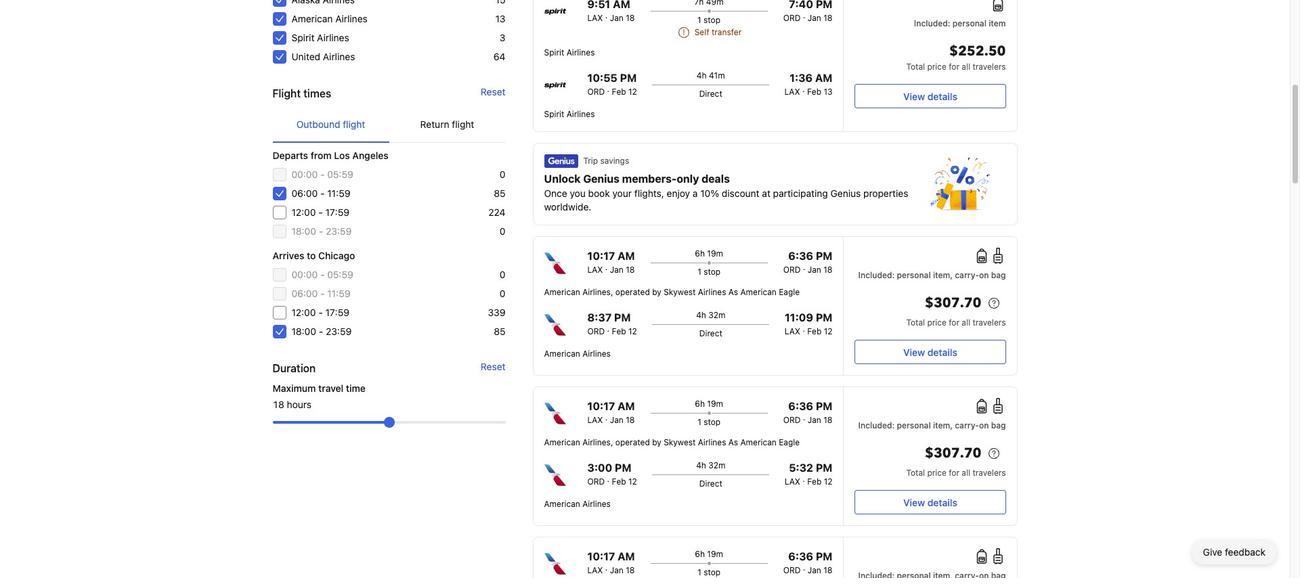 Task type: locate. For each thing, give the bounding box(es) containing it.
85
[[494, 188, 506, 199], [494, 326, 506, 337]]

by for 3:00 pm
[[653, 438, 662, 448]]

book
[[589, 188, 610, 199]]

0 vertical spatial 6h 19m
[[695, 249, 724, 259]]

23:59 up chicago
[[326, 226, 352, 237]]

travelers inside $252.50 total price for all travelers
[[973, 62, 1007, 72]]

00:00 down to
[[292, 269, 318, 281]]

1 american airlines, operated by skywest airlines as american eagle from the top
[[544, 287, 800, 297]]

1 85 from the top
[[494, 188, 506, 199]]

1 4h 32m from the top
[[697, 310, 726, 320]]

06:00 down to
[[292, 288, 318, 299]]

1 total from the top
[[907, 62, 926, 72]]

reset button down 339
[[481, 360, 506, 374]]

1 view details from the top
[[904, 90, 958, 102]]

18:00 up to
[[292, 226, 316, 237]]

spirit right 64
[[544, 47, 565, 58]]

spirit airlines up united airlines
[[292, 32, 349, 43]]

1 vertical spatial reset button
[[481, 360, 506, 374]]

eagle up 11:09
[[779, 287, 800, 297]]

lax
[[588, 13, 603, 23], [785, 87, 801, 97], [588, 265, 603, 275], [785, 327, 801, 337], [588, 415, 603, 426], [785, 477, 801, 487], [588, 566, 603, 576]]

reset down 339
[[481, 361, 506, 373]]

1 vertical spatial operated
[[616, 438, 650, 448]]

feb inside 5:32 pm lax . feb 12
[[808, 477, 822, 487]]

1 32m from the top
[[709, 310, 726, 320]]

airlines, up '3:00'
[[583, 438, 614, 448]]

1 18:00 - 23:59 from the top
[[292, 226, 352, 237]]

item
[[989, 18, 1007, 28]]

operated up 3:00 pm ord . feb 12
[[616, 438, 650, 448]]

4 0 from the top
[[500, 288, 506, 299]]

0 vertical spatial travelers
[[973, 62, 1007, 72]]

details for 5:32 pm
[[928, 497, 958, 509]]

0 vertical spatial 11:59
[[327, 188, 351, 199]]

2 vertical spatial details
[[928, 497, 958, 509]]

1 vertical spatial details
[[928, 347, 958, 358]]

05:59 down chicago
[[327, 269, 354, 281]]

18:00 for arrives
[[292, 326, 316, 337]]

0 vertical spatial view details button
[[855, 84, 1007, 108]]

1 for 5:32 pm's view details button
[[698, 417, 702, 428]]

12 inside 5:32 pm lax . feb 12
[[824, 477, 833, 487]]

2 vertical spatial view details button
[[855, 491, 1007, 515]]

skywest for 8:37 pm
[[664, 287, 696, 297]]

2 11:59 from the top
[[327, 288, 351, 299]]

american airlines down 8:37
[[544, 349, 611, 359]]

american airlines, operated by skywest airlines as american eagle
[[544, 287, 800, 297], [544, 438, 800, 448]]

2 by from the top
[[653, 438, 662, 448]]

by
[[653, 287, 662, 297], [653, 438, 662, 448]]

1 vertical spatial personal
[[897, 270, 931, 281]]

1 vertical spatial 18:00
[[292, 326, 316, 337]]

eagle for 11:09
[[779, 287, 800, 297]]

spirit up united
[[292, 32, 315, 43]]

by for 8:37 pm
[[653, 287, 662, 297]]

total inside $252.50 total price for all travelers
[[907, 62, 926, 72]]

am inside 1:36 am lax . feb 13
[[816, 72, 833, 84]]

0 vertical spatial 4h 32m
[[697, 310, 726, 320]]

flight for return flight
[[452, 119, 475, 130]]

1 vertical spatial view details button
[[855, 340, 1007, 365]]

reset
[[481, 86, 506, 98], [481, 361, 506, 373]]

0 vertical spatial reset button
[[481, 85, 506, 99]]

american airlines for 3:00
[[544, 499, 611, 510]]

12:00 - 17:59 down 'arrives to chicago' at the left top of the page
[[292, 307, 350, 318]]

1 vertical spatial $307.70 region
[[855, 443, 1007, 468]]

1 vertical spatial total
[[907, 318, 926, 328]]

1 vertical spatial price
[[928, 318, 947, 328]]

american airlines
[[292, 13, 368, 24], [544, 349, 611, 359], [544, 499, 611, 510]]

1 horizontal spatial 13
[[824, 87, 833, 97]]

11:59 down chicago
[[327, 288, 351, 299]]

11:59 down los
[[327, 188, 351, 199]]

12 inside 11:09 pm lax . feb 12
[[824, 327, 833, 337]]

feb inside 3:00 pm ord . feb 12
[[612, 477, 627, 487]]

12 inside "10:55 pm ord . feb 12"
[[629, 87, 637, 97]]

view for 11:09 pm
[[904, 347, 926, 358]]

12 for 5:32 pm
[[824, 477, 833, 487]]

4h 32m
[[697, 310, 726, 320], [697, 461, 726, 471]]

2 skywest from the top
[[664, 438, 696, 448]]

0 vertical spatial 00:00 - 05:59
[[292, 169, 354, 180]]

0 vertical spatial on
[[980, 270, 990, 281]]

2 vertical spatial american airlines
[[544, 499, 611, 510]]

1 vertical spatial 6h
[[695, 399, 705, 409]]

skywest
[[664, 287, 696, 297], [664, 438, 696, 448]]

1 11:59 from the top
[[327, 188, 351, 199]]

2 view from the top
[[904, 347, 926, 358]]

all
[[962, 62, 971, 72], [962, 318, 971, 328], [962, 468, 971, 478]]

1 vertical spatial 06:00 - 11:59
[[292, 288, 351, 299]]

spirit airlines
[[292, 32, 349, 43], [544, 47, 595, 58], [544, 109, 595, 119]]

2 $307.70 from the top
[[926, 444, 982, 463]]

0 vertical spatial personal
[[953, 18, 987, 28]]

18 inside lax . jan 18
[[626, 13, 635, 23]]

personal for 5:32 pm
[[897, 421, 931, 431]]

0 vertical spatial airlines,
[[583, 287, 614, 297]]

american airlines, operated by skywest airlines as american eagle up 8:37 pm ord . feb 12
[[544, 287, 800, 297]]

stop
[[704, 15, 721, 25], [704, 267, 721, 277], [704, 417, 721, 428], [704, 568, 721, 578]]

10:55
[[588, 72, 618, 84]]

airlines
[[336, 13, 368, 24], [317, 32, 349, 43], [567, 47, 595, 58], [323, 51, 355, 62], [567, 109, 595, 119], [698, 287, 727, 297], [583, 349, 611, 359], [698, 438, 727, 448], [583, 499, 611, 510]]

1 vertical spatial 6:36
[[789, 400, 814, 413]]

0 vertical spatial 6:36 pm ord . jan 18
[[784, 250, 833, 275]]

2 vertical spatial 4h
[[697, 461, 707, 471]]

00:00 down departs
[[292, 169, 318, 180]]

1 vertical spatial total price for all travelers
[[907, 468, 1007, 478]]

3 view from the top
[[904, 497, 926, 509]]

18:00 - 23:59 up duration
[[292, 326, 352, 337]]

1 item, from the top
[[934, 270, 953, 281]]

1 for first view details button from the top
[[698, 15, 702, 25]]

0 vertical spatial 18:00 - 23:59
[[292, 226, 352, 237]]

am
[[816, 72, 833, 84], [618, 250, 635, 262], [618, 400, 635, 413], [618, 551, 635, 563]]

1 skywest from the top
[[664, 287, 696, 297]]

1 17:59 from the top
[[326, 207, 350, 218]]

operated for 8:37 pm
[[616, 287, 650, 297]]

1 vertical spatial 06:00
[[292, 288, 318, 299]]

2 travelers from the top
[[973, 318, 1007, 328]]

1 vertical spatial 10:17
[[588, 400, 615, 413]]

17:59 down chicago
[[326, 307, 350, 318]]

all for 11:09 pm
[[962, 318, 971, 328]]

1 reset from the top
[[481, 86, 506, 98]]

all for 5:32 pm
[[962, 468, 971, 478]]

11:59
[[327, 188, 351, 199], [327, 288, 351, 299]]

united
[[292, 51, 321, 62]]

12:00 - 17:59 for to
[[292, 307, 350, 318]]

a
[[693, 188, 698, 199]]

. inside 3:00 pm ord . feb 12
[[608, 474, 610, 484]]

1 for 11:09 pm's view details button
[[698, 267, 702, 277]]

3 details from the top
[[928, 497, 958, 509]]

$252.50 total price for all travelers
[[907, 42, 1007, 72]]

at
[[763, 188, 771, 199]]

06:00 - 11:59 for to
[[292, 288, 351, 299]]

17:59
[[326, 207, 350, 218], [326, 307, 350, 318]]

4h for 3:00 pm
[[697, 461, 707, 471]]

2 bag from the top
[[992, 421, 1007, 431]]

1 all from the top
[[962, 62, 971, 72]]

1 vertical spatial bag
[[992, 421, 1007, 431]]

feb
[[612, 87, 627, 97], [808, 87, 822, 97], [612, 327, 627, 337], [808, 327, 822, 337], [612, 477, 627, 487], [808, 477, 822, 487]]

12:00 up to
[[292, 207, 316, 218]]

17:59 up chicago
[[326, 207, 350, 218]]

2 10:17 from the top
[[588, 400, 615, 413]]

13 inside 1:36 am lax . feb 13
[[824, 87, 833, 97]]

0 vertical spatial 06:00 - 11:59
[[292, 188, 351, 199]]

1 eagle from the top
[[779, 287, 800, 297]]

1 06:00 - 11:59 from the top
[[292, 188, 351, 199]]

flight right return
[[452, 119, 475, 130]]

los
[[334, 150, 350, 161]]

3 0 from the top
[[500, 269, 506, 281]]

2 $307.70 region from the top
[[855, 443, 1007, 468]]

savings
[[601, 156, 630, 166]]

19m for 5:32 pm
[[708, 399, 724, 409]]

0 vertical spatial 12:00 - 17:59
[[292, 207, 350, 218]]

carry-
[[956, 270, 980, 281], [956, 421, 980, 431]]

0 vertical spatial as
[[729, 287, 739, 297]]

bag for 5:32 pm
[[992, 421, 1007, 431]]

spirit airlines up 10:55
[[544, 47, 595, 58]]

1 18:00 from the top
[[292, 226, 316, 237]]

00:00
[[292, 169, 318, 180], [292, 269, 318, 281]]

1 06:00 from the top
[[292, 188, 318, 199]]

your
[[613, 188, 632, 199]]

reset button down 64
[[481, 85, 506, 99]]

american airlines up united airlines
[[292, 13, 368, 24]]

for for 11:09 pm
[[949, 318, 960, 328]]

1 vertical spatial by
[[653, 438, 662, 448]]

3 direct from the top
[[700, 479, 723, 489]]

1 vertical spatial direct
[[700, 329, 723, 339]]

feb inside 8:37 pm ord . feb 12
[[612, 327, 627, 337]]

0 vertical spatial 17:59
[[326, 207, 350, 218]]

ord inside 8:37 pm ord . feb 12
[[588, 327, 605, 337]]

2 vertical spatial total
[[907, 468, 926, 478]]

1 carry- from the top
[[956, 270, 980, 281]]

0 vertical spatial 4h
[[697, 70, 707, 81]]

departs
[[273, 150, 308, 161]]

1 23:59 from the top
[[326, 226, 352, 237]]

2 all from the top
[[962, 318, 971, 328]]

eagle
[[779, 287, 800, 297], [779, 438, 800, 448]]

2 4h from the top
[[697, 310, 707, 320]]

3 10:17 am lax . jan 18 from the top
[[588, 551, 635, 576]]

airlines, up 8:37
[[583, 287, 614, 297]]

0 vertical spatial spirit
[[292, 32, 315, 43]]

1 airlines, from the top
[[583, 287, 614, 297]]

19m for 11:09 pm
[[708, 249, 724, 259]]

self
[[695, 27, 710, 37]]

bag
[[992, 270, 1007, 281], [992, 421, 1007, 431]]

members-
[[623, 173, 677, 185]]

1 stop for 11:09 pm's view details button
[[698, 267, 721, 277]]

2 vertical spatial 6:36
[[789, 551, 814, 563]]

2 vertical spatial 19m
[[708, 550, 724, 560]]

2 85 from the top
[[494, 326, 506, 337]]

1:36
[[790, 72, 813, 84]]

tab list
[[273, 107, 506, 144]]

1 vertical spatial 13
[[824, 87, 833, 97]]

2 flight from the left
[[452, 119, 475, 130]]

eagle up the 5:32
[[779, 438, 800, 448]]

2 view details button from the top
[[855, 340, 1007, 365]]

2 12:00 from the top
[[292, 307, 316, 318]]

1 12:00 from the top
[[292, 207, 316, 218]]

1 vertical spatial $307.70
[[926, 444, 982, 463]]

2 price from the top
[[928, 318, 947, 328]]

3 6h from the top
[[695, 550, 705, 560]]

included: personal item, carry-on bag for 5:32 pm
[[859, 421, 1007, 431]]

06:00 for arrives
[[292, 288, 318, 299]]

4h 32m for 11:09 pm
[[697, 310, 726, 320]]

3 view details button from the top
[[855, 491, 1007, 515]]

flight inside button
[[343, 119, 365, 130]]

85 up the 224
[[494, 188, 506, 199]]

0 vertical spatial 85
[[494, 188, 506, 199]]

2 vertical spatial view
[[904, 497, 926, 509]]

1 vertical spatial american airlines
[[544, 349, 611, 359]]

1 by from the top
[[653, 287, 662, 297]]

american airlines, operated by skywest airlines as american eagle up 3:00 pm ord . feb 12
[[544, 438, 800, 448]]

1 vertical spatial as
[[729, 438, 739, 448]]

6:36
[[789, 250, 814, 262], [789, 400, 814, 413], [789, 551, 814, 563]]

2 1 from the top
[[698, 267, 702, 277]]

0 vertical spatial $307.70 region
[[855, 293, 1007, 317]]

06:00 - 11:59 down 'arrives to chicago' at the left top of the page
[[292, 288, 351, 299]]

2 carry- from the top
[[956, 421, 980, 431]]

1 vertical spatial eagle
[[779, 438, 800, 448]]

06:00 down departs
[[292, 188, 318, 199]]

2 1 stop from the top
[[698, 267, 721, 277]]

.
[[606, 10, 608, 20], [803, 10, 806, 20], [608, 84, 610, 94], [803, 84, 805, 94], [606, 262, 608, 272], [803, 262, 806, 272], [608, 324, 610, 334], [803, 324, 806, 334], [606, 413, 608, 423], [803, 413, 806, 423], [608, 474, 610, 484], [803, 474, 806, 484], [606, 563, 608, 573], [803, 563, 806, 573]]

lax . jan 18
[[588, 10, 635, 23]]

6h for 8:37 pm
[[695, 249, 705, 259]]

00:00 - 05:59 down 'from'
[[292, 169, 354, 180]]

1 price from the top
[[928, 62, 947, 72]]

3 total from the top
[[907, 468, 926, 478]]

2 on from the top
[[980, 421, 990, 431]]

12:00
[[292, 207, 316, 218], [292, 307, 316, 318]]

2 18:00 - 23:59 from the top
[[292, 326, 352, 337]]

1 vertical spatial item,
[[934, 421, 953, 431]]

06:00 - 11:59
[[292, 188, 351, 199], [292, 288, 351, 299]]

airlines,
[[583, 287, 614, 297], [583, 438, 614, 448]]

17:59 for chicago
[[326, 307, 350, 318]]

flight up los
[[343, 119, 365, 130]]

2 05:59 from the top
[[327, 269, 354, 281]]

0 vertical spatial total price for all travelers
[[907, 318, 1007, 328]]

1 vertical spatial 32m
[[709, 461, 726, 471]]

american
[[292, 13, 333, 24], [544, 287, 581, 297], [741, 287, 777, 297], [544, 349, 581, 359], [544, 438, 581, 448], [741, 438, 777, 448], [544, 499, 581, 510]]

0 vertical spatial 06:00
[[292, 188, 318, 199]]

1 flight from the left
[[343, 119, 365, 130]]

genius image
[[544, 154, 578, 168], [544, 154, 578, 168], [931, 157, 990, 211]]

ord inside ord . jan 18
[[784, 13, 801, 23]]

reset down 64
[[481, 86, 506, 98]]

18:00
[[292, 226, 316, 237], [292, 326, 316, 337]]

1:36 am lax . feb 13
[[785, 72, 833, 97]]

total price for all travelers
[[907, 318, 1007, 328], [907, 468, 1007, 478]]

0 vertical spatial 23:59
[[326, 226, 352, 237]]

0 vertical spatial included:
[[915, 18, 951, 28]]

1 vertical spatial carry-
[[956, 421, 980, 431]]

operated up 8:37 pm ord . feb 12
[[616, 287, 650, 297]]

12:00 up duration
[[292, 307, 316, 318]]

for inside $252.50 total price for all travelers
[[949, 62, 960, 72]]

3 travelers from the top
[[973, 468, 1007, 478]]

85 down 339
[[494, 326, 506, 337]]

jan
[[610, 13, 624, 23], [808, 13, 822, 23], [610, 265, 624, 275], [808, 265, 822, 275], [610, 415, 624, 426], [808, 415, 822, 426], [610, 566, 624, 576], [808, 566, 822, 576]]

3 all from the top
[[962, 468, 971, 478]]

direct
[[700, 89, 723, 99], [700, 329, 723, 339], [700, 479, 723, 489]]

1 view details button from the top
[[855, 84, 1007, 108]]

1 4h from the top
[[697, 70, 707, 81]]

06:00 - 11:59 down 'from'
[[292, 188, 351, 199]]

view details
[[904, 90, 958, 102], [904, 347, 958, 358], [904, 497, 958, 509]]

0 vertical spatial american airlines
[[292, 13, 368, 24]]

lax inside lax . jan 18
[[588, 13, 603, 23]]

$307.70 region
[[855, 293, 1007, 317], [855, 443, 1007, 468]]

2 eagle from the top
[[779, 438, 800, 448]]

1 direct from the top
[[700, 89, 723, 99]]

23:59
[[326, 226, 352, 237], [326, 326, 352, 337]]

19m
[[708, 249, 724, 259], [708, 399, 724, 409], [708, 550, 724, 560]]

1 vertical spatial for
[[949, 318, 960, 328]]

1 vertical spatial view
[[904, 347, 926, 358]]

12 inside 8:37 pm ord . feb 12
[[629, 327, 637, 337]]

item, for 11:09 pm
[[934, 270, 953, 281]]

reset button for duration
[[481, 360, 506, 374]]

on
[[980, 270, 990, 281], [980, 421, 990, 431]]

3 4h from the top
[[697, 461, 707, 471]]

0
[[500, 169, 506, 180], [500, 226, 506, 237], [500, 269, 506, 281], [500, 288, 506, 299]]

feb inside 11:09 pm lax . feb 12
[[808, 327, 822, 337]]

00:00 - 05:59 down 'arrives to chicago' at the left top of the page
[[292, 269, 354, 281]]

american airlines down '3:00'
[[544, 499, 611, 510]]

4h 41m
[[697, 70, 725, 81]]

1 details from the top
[[928, 90, 958, 102]]

details
[[928, 90, 958, 102], [928, 347, 958, 358], [928, 497, 958, 509]]

1 on from the top
[[980, 270, 990, 281]]

18:00 - 23:59 up 'arrives to chicago' at the left top of the page
[[292, 226, 352, 237]]

0 vertical spatial 00:00
[[292, 169, 318, 180]]

4h for 8:37 pm
[[697, 310, 707, 320]]

1 vertical spatial reset
[[481, 361, 506, 373]]

1 total price for all travelers from the top
[[907, 318, 1007, 328]]

18:00 - 23:59 for from
[[292, 226, 352, 237]]

12 for 11:09 pm
[[824, 327, 833, 337]]

32m
[[709, 310, 726, 320], [709, 461, 726, 471]]

trip
[[584, 156, 598, 166]]

1 vertical spatial airlines,
[[583, 438, 614, 448]]

1 stop
[[698, 15, 721, 25], [698, 267, 721, 277], [698, 417, 721, 428], [698, 568, 721, 578]]

1 operated from the top
[[616, 287, 650, 297]]

2 19m from the top
[[708, 399, 724, 409]]

enjoy
[[667, 188, 691, 199]]

1 vertical spatial 4h
[[697, 310, 707, 320]]

1 6:36 from the top
[[789, 250, 814, 262]]

3 price from the top
[[928, 468, 947, 478]]

3 10:17 from the top
[[588, 551, 615, 563]]

. inside 5:32 pm lax . feb 12
[[803, 474, 806, 484]]

0 vertical spatial price
[[928, 62, 947, 72]]

view details button for 11:09 pm
[[855, 340, 1007, 365]]

3 1 from the top
[[698, 417, 702, 428]]

23:59 up travel
[[326, 326, 352, 337]]

2 vertical spatial view details
[[904, 497, 958, 509]]

3 view details from the top
[[904, 497, 958, 509]]

price for 11:09 pm
[[928, 318, 947, 328]]

1 10:17 from the top
[[588, 250, 615, 262]]

1 for from the top
[[949, 62, 960, 72]]

pm
[[620, 72, 637, 84], [816, 250, 833, 262], [615, 312, 631, 324], [816, 312, 833, 324], [816, 400, 833, 413], [615, 462, 632, 474], [816, 462, 833, 474], [816, 551, 833, 563]]

18:00 for departs
[[292, 226, 316, 237]]

1 vertical spatial 00:00
[[292, 269, 318, 281]]

18:00 up duration
[[292, 326, 316, 337]]

view details button for 5:32 pm
[[855, 491, 1007, 515]]

6h for 3:00 pm
[[695, 399, 705, 409]]

arrives
[[273, 250, 305, 262]]

2 as from the top
[[729, 438, 739, 448]]

00:00 - 05:59
[[292, 169, 354, 180], [292, 269, 354, 281]]

2 for from the top
[[949, 318, 960, 328]]

0 vertical spatial all
[[962, 62, 971, 72]]

2 included: personal item, carry-on bag from the top
[[859, 421, 1007, 431]]

1 stop for 5:32 pm's view details button
[[698, 417, 721, 428]]

view details button
[[855, 84, 1007, 108], [855, 340, 1007, 365], [855, 491, 1007, 515]]

0 vertical spatial 10:17
[[588, 250, 615, 262]]

spirit
[[292, 32, 315, 43], [544, 47, 565, 58], [544, 109, 565, 119]]

. inside ord . jan 18
[[803, 10, 806, 20]]

1 vertical spatial included: personal item, carry-on bag
[[859, 421, 1007, 431]]

for
[[949, 62, 960, 72], [949, 318, 960, 328], [949, 468, 960, 478]]

0 vertical spatial genius
[[584, 173, 620, 185]]

10:17 am lax . jan 18
[[588, 250, 635, 275], [588, 400, 635, 426], [588, 551, 635, 576]]

1 vertical spatial spirit airlines
[[544, 47, 595, 58]]

1 vertical spatial 6:36 pm ord . jan 18
[[784, 400, 833, 426]]

view details for 11:09 pm
[[904, 347, 958, 358]]

operated
[[616, 287, 650, 297], [616, 438, 650, 448]]

2 6:36 pm ord . jan 18 from the top
[[784, 400, 833, 426]]

0 vertical spatial skywest
[[664, 287, 696, 297]]

05:59 down los
[[327, 169, 354, 180]]

06:00
[[292, 188, 318, 199], [292, 288, 318, 299]]

0 vertical spatial eagle
[[779, 287, 800, 297]]

$307.70 region for 11:09 pm
[[855, 293, 1007, 317]]

flight inside button
[[452, 119, 475, 130]]

0 vertical spatial operated
[[616, 287, 650, 297]]

lax inside 11:09 pm lax . feb 12
[[785, 327, 801, 337]]

6h
[[695, 249, 705, 259], [695, 399, 705, 409], [695, 550, 705, 560]]

0 vertical spatial total
[[907, 62, 926, 72]]

8:37 pm ord . feb 12
[[588, 312, 637, 337]]

0 vertical spatial 10:17 am lax . jan 18
[[588, 250, 635, 275]]

1 vertical spatial 6h 19m
[[695, 399, 724, 409]]

participating
[[774, 188, 829, 199]]

2 6h 19m from the top
[[695, 399, 724, 409]]

10:17
[[588, 250, 615, 262], [588, 400, 615, 413], [588, 551, 615, 563]]

32m for 5:32 pm
[[709, 461, 726, 471]]

0 vertical spatial 05:59
[[327, 169, 354, 180]]

feb for 10:55
[[612, 87, 627, 97]]

$307.70
[[926, 294, 982, 312], [926, 444, 982, 463]]

1 bag from the top
[[992, 270, 1007, 281]]

0 vertical spatial view details
[[904, 90, 958, 102]]

feb inside "10:55 pm ord . feb 12"
[[612, 87, 627, 97]]

. inside 8:37 pm ord . feb 12
[[608, 324, 610, 334]]

0 vertical spatial details
[[928, 90, 958, 102]]

18:00 - 23:59
[[292, 226, 352, 237], [292, 326, 352, 337]]

0 horizontal spatial flight
[[343, 119, 365, 130]]

12 inside 3:00 pm ord . feb 12
[[629, 477, 637, 487]]

2 00:00 - 05:59 from the top
[[292, 269, 354, 281]]

0 vertical spatial 18:00
[[292, 226, 316, 237]]

departs from los angeles
[[273, 150, 389, 161]]

2 06:00 - 11:59 from the top
[[292, 288, 351, 299]]

2 reset button from the top
[[481, 360, 506, 374]]

3 for from the top
[[949, 468, 960, 478]]

1 12:00 - 17:59 from the top
[[292, 207, 350, 218]]

3 stop from the top
[[704, 417, 721, 428]]

0 vertical spatial included: personal item, carry-on bag
[[859, 270, 1007, 281]]

included: personal item, carry-on bag for 11:09 pm
[[859, 270, 1007, 281]]

flight
[[343, 119, 365, 130], [452, 119, 475, 130]]

2 18:00 from the top
[[292, 326, 316, 337]]

1 vertical spatial genius
[[831, 188, 861, 199]]

11:59 for chicago
[[327, 288, 351, 299]]

2 06:00 from the top
[[292, 288, 318, 299]]

price
[[928, 62, 947, 72], [928, 318, 947, 328], [928, 468, 947, 478]]

travelers for 11:09 pm
[[973, 318, 1007, 328]]

2 direct from the top
[[700, 329, 723, 339]]

0 vertical spatial for
[[949, 62, 960, 72]]

1 $307.70 region from the top
[[855, 293, 1007, 317]]

2 vertical spatial spirit
[[544, 109, 565, 119]]

genius left properties
[[831, 188, 861, 199]]

06:00 for departs
[[292, 188, 318, 199]]

outbound flight button
[[273, 107, 389, 142]]

spirit up the unlock
[[544, 109, 565, 119]]

2 23:59 from the top
[[326, 326, 352, 337]]

2 00:00 from the top
[[292, 269, 318, 281]]

0 vertical spatial by
[[653, 287, 662, 297]]

0 vertical spatial 13
[[496, 13, 506, 24]]

1 vertical spatial skywest
[[664, 438, 696, 448]]

ord
[[784, 13, 801, 23], [588, 87, 605, 97], [784, 265, 801, 275], [588, 327, 605, 337], [784, 415, 801, 426], [588, 477, 605, 487], [784, 566, 801, 576]]

carry- for 11:09 pm
[[956, 270, 980, 281]]

2 vertical spatial 10:17
[[588, 551, 615, 563]]

feb for 8:37
[[612, 327, 627, 337]]

1 1 stop from the top
[[698, 15, 721, 25]]

genius up the book
[[584, 173, 620, 185]]

12:00 - 17:59 up 'arrives to chicago' at the left top of the page
[[292, 207, 350, 218]]

tab list containing outbound flight
[[273, 107, 506, 144]]

10:17 am lax . jan 18 for 8:37
[[588, 250, 635, 275]]

spirit airlines down 10:55
[[544, 109, 595, 119]]

10:17 for 8:37
[[588, 250, 615, 262]]

1 vertical spatial 10:17 am lax . jan 18
[[588, 400, 635, 426]]

18 inside maximum travel time 18 hours
[[273, 399, 284, 411]]

feb inside 1:36 am lax . feb 13
[[808, 87, 822, 97]]



Task type: describe. For each thing, give the bounding box(es) containing it.
32m for 11:09 pm
[[709, 310, 726, 320]]

4 1 stop from the top
[[698, 568, 721, 578]]

properties
[[864, 188, 909, 199]]

total for 5:32 pm
[[907, 468, 926, 478]]

view for 5:32 pm
[[904, 497, 926, 509]]

00:00 for arrives
[[292, 269, 318, 281]]

06:00 - 11:59 for from
[[292, 188, 351, 199]]

00:00 for departs
[[292, 169, 318, 180]]

00:00 - 05:59 for to
[[292, 269, 354, 281]]

flights,
[[635, 188, 665, 199]]

pm inside "10:55 pm ord . feb 12"
[[620, 72, 637, 84]]

ord inside 3:00 pm ord . feb 12
[[588, 477, 605, 487]]

10%
[[701, 188, 720, 199]]

direct for 1:36
[[700, 89, 723, 99]]

trip savings
[[584, 156, 630, 166]]

12:00 - 17:59 for from
[[292, 207, 350, 218]]

lax inside 5:32 pm lax . feb 12
[[785, 477, 801, 487]]

0 horizontal spatial 13
[[496, 13, 506, 24]]

personal for 11:09 pm
[[897, 270, 931, 281]]

jan inside lax . jan 18
[[610, 13, 624, 23]]

for for 5:32 pm
[[949, 468, 960, 478]]

included: personal item
[[915, 18, 1007, 28]]

travelers for 5:32 pm
[[973, 468, 1007, 478]]

american airlines, operated by skywest airlines as american eagle for 8:37 pm
[[544, 287, 800, 297]]

11:09
[[785, 312, 814, 324]]

pm inside 5:32 pm lax . feb 12
[[816, 462, 833, 474]]

1 stop for first view details button from the top
[[698, 15, 721, 25]]

. inside "10:55 pm ord . feb 12"
[[608, 84, 610, 94]]

0 horizontal spatial genius
[[584, 173, 620, 185]]

return flight
[[421, 119, 475, 130]]

18 inside ord . jan 18
[[824, 13, 833, 23]]

2 vertical spatial spirit airlines
[[544, 109, 595, 119]]

05:59 for chicago
[[327, 269, 354, 281]]

as for 5:32
[[729, 438, 739, 448]]

10:17 am lax . jan 18 for 3:00
[[588, 400, 635, 426]]

operated for 3:00 pm
[[616, 438, 650, 448]]

reset for flight times
[[481, 86, 506, 98]]

united airlines
[[292, 51, 355, 62]]

1 stop from the top
[[704, 15, 721, 25]]

2 0 from the top
[[500, 226, 506, 237]]

outbound
[[297, 119, 340, 130]]

total price for all travelers for 5:32 pm
[[907, 468, 1007, 478]]

all inside $252.50 total price for all travelers
[[962, 62, 971, 72]]

0 vertical spatial spirit airlines
[[292, 32, 349, 43]]

3:00 pm ord . feb 12
[[588, 462, 637, 487]]

8:37
[[588, 312, 612, 324]]

on for 11:09 pm
[[980, 270, 990, 281]]

05:59 for los
[[327, 169, 354, 180]]

deals
[[702, 173, 730, 185]]

6h 19m for 5:32 pm
[[695, 399, 724, 409]]

23:59 for los
[[326, 226, 352, 237]]

12:00 for departs
[[292, 207, 316, 218]]

eagle for 5:32
[[779, 438, 800, 448]]

10:17 for 3:00
[[588, 400, 615, 413]]

flight times
[[273, 87, 331, 100]]

reset for duration
[[481, 361, 506, 373]]

12:00 for arrives
[[292, 307, 316, 318]]

$252.50
[[950, 42, 1007, 60]]

pm inside 11:09 pm lax . feb 12
[[816, 312, 833, 324]]

outbound flight
[[297, 119, 365, 130]]

3
[[500, 32, 506, 43]]

duration
[[273, 363, 316, 375]]

4 stop from the top
[[704, 568, 721, 578]]

unlock
[[544, 173, 581, 185]]

discount
[[722, 188, 760, 199]]

10:55 pm ord . feb 12
[[588, 72, 637, 97]]

travel
[[319, 383, 344, 394]]

1 vertical spatial spirit
[[544, 47, 565, 58]]

chicago
[[319, 250, 355, 262]]

total price for all travelers for 11:09 pm
[[907, 318, 1007, 328]]

as for 11:09
[[729, 287, 739, 297]]

. inside 1:36 am lax . feb 13
[[803, 84, 805, 94]]

you
[[570, 188, 586, 199]]

american airlines, operated by skywest airlines as american eagle for 3:00 pm
[[544, 438, 800, 448]]

$307.70 for 11:09 pm
[[926, 294, 982, 312]]

worldwide.
[[544, 201, 592, 213]]

give
[[1204, 547, 1223, 558]]

85 for 06:00 - 11:59
[[494, 188, 506, 199]]

pm inside 8:37 pm ord . feb 12
[[615, 312, 631, 324]]

ord inside "10:55 pm ord . feb 12"
[[588, 87, 605, 97]]

ord . jan 18
[[784, 10, 833, 23]]

1 0 from the top
[[500, 169, 506, 180]]

5:32 pm lax . feb 12
[[785, 462, 833, 487]]

lax inside 1:36 am lax . feb 13
[[785, 87, 801, 97]]

11:09 pm lax . feb 12
[[785, 312, 833, 337]]

time
[[346, 383, 366, 394]]

6:36 pm ord . jan 18 for 5:32
[[784, 400, 833, 426]]

feb for 5:32
[[808, 477, 822, 487]]

6:36 for 11:09
[[789, 250, 814, 262]]

direct for 11:09
[[700, 329, 723, 339]]

jan inside ord . jan 18
[[808, 13, 822, 23]]

unlock genius members-only deals once you book your flights, enjoy a 10% discount at participating genius properties worldwide.
[[544, 173, 909, 213]]

feedback
[[1226, 547, 1266, 558]]

carry- for 5:32 pm
[[956, 421, 980, 431]]

hours
[[287, 399, 312, 411]]

times
[[304, 87, 331, 100]]

18:00 - 23:59 for to
[[292, 326, 352, 337]]

339
[[488, 307, 506, 318]]

arrives to chicago
[[273, 250, 355, 262]]

12 for 3:00 pm
[[629, 477, 637, 487]]

self transfer
[[695, 27, 742, 37]]

angeles
[[353, 150, 389, 161]]

included: for 5:32 pm
[[859, 421, 895, 431]]

feb for 1:36
[[808, 87, 822, 97]]

3:00
[[588, 462, 613, 474]]

return
[[421, 119, 450, 130]]

on for 5:32 pm
[[980, 421, 990, 431]]

flight for outbound flight
[[343, 119, 365, 130]]

224
[[489, 207, 506, 218]]

give feedback
[[1204, 547, 1266, 558]]

reset button for flight times
[[481, 85, 506, 99]]

details for 11:09 pm
[[928, 347, 958, 358]]

3 6h 19m from the top
[[695, 550, 724, 560]]

00:00 - 05:59 for from
[[292, 169, 354, 180]]

$307.70 region for 5:32 pm
[[855, 443, 1007, 468]]

once
[[544, 188, 568, 199]]

to
[[307, 250, 316, 262]]

american airlines for 8:37
[[544, 349, 611, 359]]

12 for 10:55 pm
[[629, 87, 637, 97]]

maximum
[[273, 383, 316, 394]]

1 view from the top
[[904, 90, 926, 102]]

3 19m from the top
[[708, 550, 724, 560]]

direct for 5:32
[[700, 479, 723, 489]]

4 1 from the top
[[698, 568, 702, 578]]

12 for 8:37 pm
[[629, 327, 637, 337]]

flight
[[273, 87, 301, 100]]

4h 32m for 5:32 pm
[[697, 461, 726, 471]]

6h 19m for 11:09 pm
[[695, 249, 724, 259]]

price inside $252.50 total price for all travelers
[[928, 62, 947, 72]]

. inside lax . jan 18
[[606, 10, 608, 20]]

give feedback button
[[1193, 541, 1277, 565]]

skywest for 3:00 pm
[[664, 438, 696, 448]]

from
[[311, 150, 332, 161]]

23:59 for chicago
[[326, 326, 352, 337]]

only
[[677, 173, 699, 185]]

41m
[[709, 70, 725, 81]]

3 6:36 from the top
[[789, 551, 814, 563]]

6:36 pm ord . jan 18 for 11:09
[[784, 250, 833, 275]]

bag for 11:09 pm
[[992, 270, 1007, 281]]

64
[[494, 51, 506, 62]]

5:32
[[789, 462, 814, 474]]

feb for 3:00
[[612, 477, 627, 487]]

. inside 11:09 pm lax . feb 12
[[803, 324, 806, 334]]

85 for 18:00 - 23:59
[[494, 326, 506, 337]]

feb for 11:09
[[808, 327, 822, 337]]

price for 5:32 pm
[[928, 468, 947, 478]]

return flight button
[[389, 107, 506, 142]]

3 6:36 pm ord . jan 18 from the top
[[784, 551, 833, 576]]

view details for 5:32 pm
[[904, 497, 958, 509]]

total for 11:09 pm
[[907, 318, 926, 328]]

17:59 for los
[[326, 207, 350, 218]]

4h for 10:55 pm
[[697, 70, 707, 81]]

airlines, for 3:00 pm
[[583, 438, 614, 448]]

2 stop from the top
[[704, 267, 721, 277]]

transfer
[[712, 27, 742, 37]]

$307.70 for 5:32 pm
[[926, 444, 982, 463]]

maximum travel time 18 hours
[[273, 383, 366, 411]]

included: for 11:09 pm
[[859, 270, 895, 281]]

pm inside 3:00 pm ord . feb 12
[[615, 462, 632, 474]]



Task type: vqa. For each thing, say whether or not it's contained in the screenshot.
5:32 PM's 19m
yes



